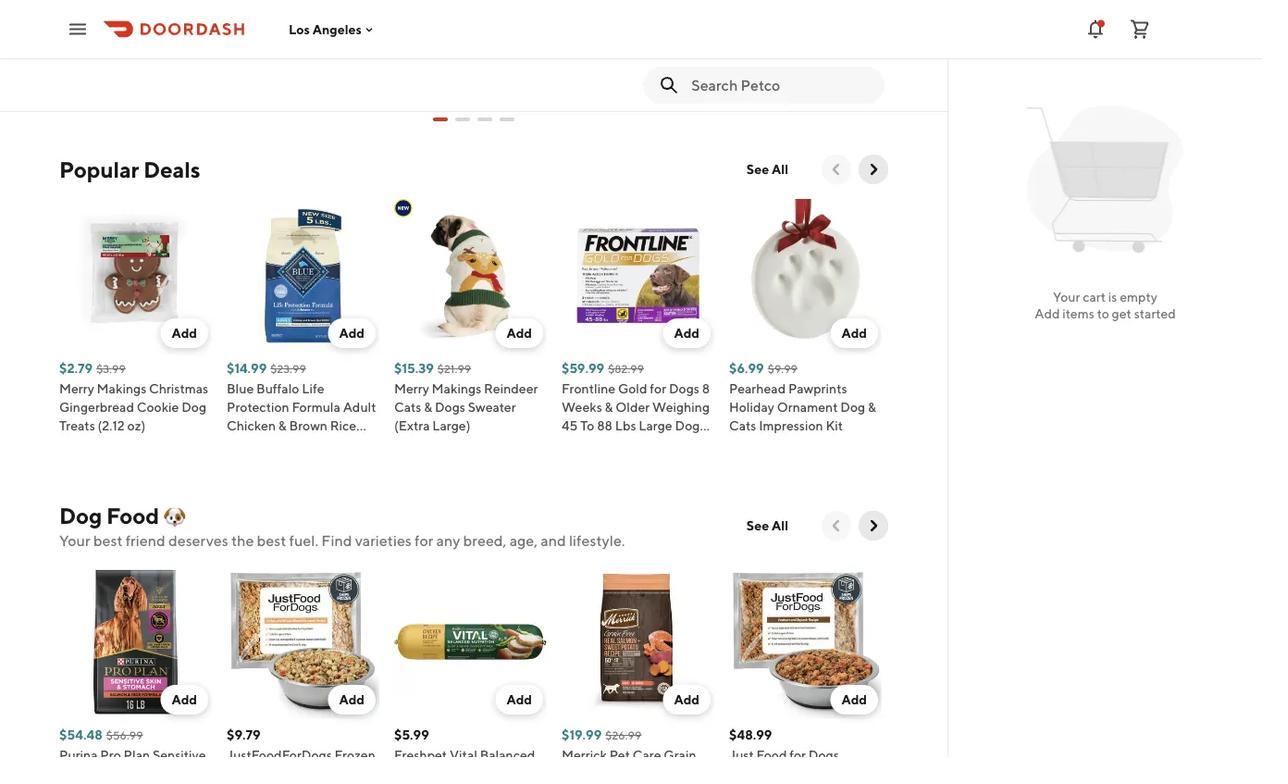 Task type: vqa. For each thing, say whether or not it's contained in the screenshot.
the bottommost Business
no



Task type: locate. For each thing, give the bounding box(es) containing it.
12/6.
[[211, 71, 248, 91]]

& right ornament
[[869, 400, 877, 415]]

&
[[424, 400, 433, 415], [605, 400, 613, 415], [869, 400, 877, 415], [279, 418, 287, 433], [590, 437, 599, 452]]

add for frontline gold for dogs 8 weeks & older weighing 45 to 88 lbs large dog flea & tick treatment (3 ct) "image"
[[674, 325, 700, 341]]

1 vertical spatial for
[[415, 532, 434, 550]]

to left get
[[1098, 306, 1110, 321]]

1 vertical spatial dogs
[[435, 400, 466, 415]]

cats up "(extra"
[[394, 400, 422, 415]]

previous button of carousel image
[[828, 160, 846, 179], [828, 517, 846, 535]]

to right up
[[361, 47, 376, 67]]

1 vertical spatial all
[[772, 518, 789, 533]]

1 vertical spatial to
[[1098, 306, 1110, 321]]

any
[[437, 532, 461, 550]]

makings down $21.99
[[432, 381, 482, 396]]

dog down treats
[[59, 502, 102, 529]]

1 horizontal spatial to
[[1098, 306, 1110, 321]]

0 horizontal spatial for
[[415, 532, 434, 550]]

angeles
[[313, 22, 362, 37]]

deserves
[[168, 532, 228, 550]]

& left brown at bottom
[[279, 418, 287, 433]]

(extra
[[394, 418, 430, 433]]

your
[[1054, 289, 1081, 305], [59, 532, 90, 550]]

all
[[772, 162, 789, 177], [772, 518, 789, 533]]

of
[[274, 47, 289, 67]]

food
[[278, 437, 308, 452], [107, 502, 159, 529]]

$23.99
[[271, 362, 306, 375]]

next
[[196, 47, 229, 67]]

1 horizontal spatial for
[[650, 381, 667, 396]]

best right the
[[257, 532, 286, 550]]

dog down christmas on the left of the page
[[182, 400, 207, 415]]

kit
[[826, 418, 844, 433]]

1 see from the top
[[747, 162, 770, 177]]

add for merrick pet care grain free real salmon & sweet potato recipe dry dog food (4 lb) image
[[674, 692, 700, 707]]

& left tick
[[590, 437, 599, 452]]

merry inside $2.79 $3.99 merry makings christmas gingerbread cookie dog treats (2.12 oz)
[[59, 381, 94, 396]]

0 vertical spatial to
[[361, 47, 376, 67]]

2 see from the top
[[747, 518, 770, 533]]

1 vertical spatial see all
[[747, 518, 789, 533]]

1 vertical spatial your
[[59, 532, 90, 550]]

items
[[1063, 306, 1095, 321]]

your up items
[[1054, 289, 1081, 305]]

merrick pet care grain free real salmon & sweet potato recipe dry dog food (4 lb) image
[[562, 566, 715, 719]]

$56.99
[[106, 729, 143, 742]]

& up "(extra"
[[424, 400, 433, 415]]

see
[[747, 162, 770, 177], [747, 518, 770, 533]]

merry makings reindeer cats & dogs sweater (extra large) image
[[394, 199, 547, 352]]

formula
[[292, 400, 341, 415]]

1 see all from the top
[[747, 162, 789, 177]]

add for pearhead pawprints holiday ornament dog & cats impression kit image
[[842, 325, 868, 341]]

makings
[[97, 381, 147, 396], [432, 381, 482, 396]]

available
[[97, 71, 165, 91]]

dog inside $2.79 $3.99 merry makings christmas gingerbread cookie dog treats (2.12 oz)
[[182, 400, 207, 415]]

0 vertical spatial see
[[747, 162, 770, 177]]

dogs up large)
[[435, 400, 466, 415]]

1 horizontal spatial merry
[[394, 381, 429, 396]]

dog up kit
[[841, 400, 866, 415]]

add for merry makings reindeer cats & dogs sweater (extra large) image
[[507, 325, 532, 341]]

adult
[[343, 400, 376, 415]]

& inside $14.99 $23.99 blue buffalo life protection formula adult chicken & brown rice dry dog food (5 lb)
[[279, 418, 287, 433]]

0 horizontal spatial dogs
[[435, 400, 466, 415]]

2 see all from the top
[[747, 518, 789, 533]]

merry inside $15.39 $21.99 merry makings reindeer cats & dogs sweater (extra large)
[[394, 381, 429, 396]]

88
[[597, 418, 613, 433]]

$21.99
[[438, 362, 472, 375]]

previous button of carousel image left next button of carousel image at the bottom
[[828, 517, 846, 535]]

see all
[[747, 162, 789, 177], [747, 518, 789, 533]]

frontline
[[562, 381, 616, 396]]

get
[[1113, 306, 1132, 321]]

1 horizontal spatial makings
[[432, 381, 482, 396]]

see all link for $59.99
[[736, 155, 800, 184]]

sweater
[[468, 400, 516, 415]]

for right gold
[[650, 381, 667, 396]]

lbs
[[616, 418, 637, 433]]

your left friend at the left of the page
[[59, 532, 90, 550]]

$3.99
[[96, 362, 126, 375]]

merry for cats
[[394, 381, 429, 396]]

0 vertical spatial food
[[278, 437, 308, 452]]

$15
[[379, 47, 405, 67]]

1 vertical spatial see all link
[[736, 511, 800, 541]]

makings down $3.99 on the top of page
[[97, 381, 147, 396]]

2 merry from the left
[[394, 381, 429, 396]]

0 horizontal spatial cats
[[394, 400, 422, 415]]

oz)
[[127, 418, 146, 433]]

varieties
[[355, 532, 412, 550]]

previous button of carousel image for $19.99
[[828, 517, 846, 535]]

1 horizontal spatial food
[[278, 437, 308, 452]]

2 best from the left
[[257, 532, 286, 550]]

🐶
[[164, 502, 186, 529]]

0 horizontal spatial merry
[[59, 381, 94, 396]]

$9.79
[[227, 727, 261, 743]]

food up friend at the left of the page
[[107, 502, 159, 529]]

1 horizontal spatial your
[[1054, 289, 1081, 305]]

1 merry from the left
[[59, 381, 94, 396]]

for inside "dog food 🐶 your best friend deserves the best fuel. find varieties for any breed, age, and lifestyle."
[[415, 532, 434, 550]]

merry down $2.79
[[59, 381, 94, 396]]

add for the just food for dogs venison & squash recipe dog food (72 oz) image
[[842, 692, 868, 707]]

0 vertical spatial cats
[[394, 400, 422, 415]]

pearhead pawprints holiday ornament dog & cats impression kit image
[[730, 199, 882, 352]]

0 vertical spatial see all link
[[736, 155, 800, 184]]

makings inside $15.39 $21.99 merry makings reindeer cats & dogs sweater (extra large)
[[432, 381, 482, 396]]

food left (5
[[278, 437, 308, 452]]

1 vertical spatial see
[[747, 518, 770, 533]]

for left any
[[415, 532, 434, 550]]

$2.79
[[59, 361, 93, 376]]

makings for &
[[432, 381, 482, 396]]

0 horizontal spatial your
[[59, 532, 90, 550]]

1 horizontal spatial best
[[257, 532, 286, 550]]

merry
[[59, 381, 94, 396], [394, 381, 429, 396]]

$14.99
[[227, 361, 267, 376]]

(2.12
[[98, 418, 125, 433]]

1 makings from the left
[[97, 381, 147, 396]]

the
[[231, 532, 254, 550]]

cats inside $6.99 $9.99 pearhead pawprints holiday ornament dog & cats impression kit
[[730, 418, 757, 433]]

gingerbread
[[59, 400, 134, 415]]

$6.99 $9.99 pearhead pawprints holiday ornament dog & cats impression kit
[[730, 361, 877, 433]]

rice
[[330, 418, 357, 433]]

& inside $15.39 $21.99 merry makings reindeer cats & dogs sweater (extra large)
[[424, 400, 433, 415]]

age,
[[510, 532, 538, 550]]

0 horizontal spatial to
[[361, 47, 376, 67]]

dogs up weighing
[[669, 381, 700, 396]]

blue
[[227, 381, 254, 396]]

add for purina pro plan sensitive skin & stomach salmon & rice formula dry dog food (16 lb) image
[[172, 692, 197, 707]]

see all link
[[736, 155, 800, 184], [736, 511, 800, 541]]

fuel.
[[289, 532, 319, 550]]

justfoodfordogs frozen turkey & whole wheat macaroni recipe dog food (18 oz) image
[[227, 566, 380, 719]]

1 horizontal spatial dogs
[[669, 381, 700, 396]]

empty
[[1121, 289, 1158, 305]]

& up 88
[[605, 400, 613, 415]]

0 vertical spatial for
[[650, 381, 667, 396]]

flea
[[562, 437, 588, 452]]

popular
[[59, 156, 139, 182]]

reindeer
[[484, 381, 538, 396]]

1 vertical spatial food
[[107, 502, 159, 529]]

makings inside $2.79 $3.99 merry makings christmas gingerbread cookie dog treats (2.12 oz)
[[97, 381, 147, 396]]

off.
[[70, 71, 94, 91]]

0 horizontal spatial best
[[93, 532, 123, 550]]

2 makings from the left
[[432, 381, 482, 396]]

get
[[70, 47, 99, 67]]

food inside $14.99 $23.99 blue buffalo life protection formula adult chicken & brown rice dry dog food (5 lb)
[[278, 437, 308, 452]]

add
[[1035, 306, 1061, 321], [172, 325, 197, 341], [339, 325, 365, 341], [507, 325, 532, 341], [674, 325, 700, 341], [842, 325, 868, 341], [172, 692, 197, 707], [339, 692, 365, 707], [507, 692, 532, 707], [674, 692, 700, 707], [842, 692, 868, 707]]

cats inside $15.39 $21.99 merry makings reindeer cats & dogs sweater (extra large)
[[394, 400, 422, 415]]

dog down chicken
[[250, 437, 275, 452]]

lifestyle.
[[569, 532, 625, 550]]

1 vertical spatial previous button of carousel image
[[828, 517, 846, 535]]

best
[[93, 532, 123, 550], [257, 532, 286, 550]]

1 all from the top
[[772, 162, 789, 177]]

0 horizontal spatial makings
[[97, 381, 147, 396]]

large)
[[433, 418, 471, 433]]

holiday
[[730, 400, 775, 415]]

2 see all link from the top
[[736, 511, 800, 541]]

1 see all link from the top
[[736, 155, 800, 184]]

1 vertical spatial cats
[[730, 418, 757, 433]]

0 vertical spatial see all
[[747, 162, 789, 177]]

get 25% off your next order of $35+. up to $15 off. available now - 12/6. terms apply.
[[70, 47, 405, 91]]

$59.99 $82.99 frontline gold for dogs 8 weeks & older weighing 45 to 88 lbs large dog flea & tick treatment (3 ct)
[[562, 361, 710, 470]]

dog down weighing
[[675, 418, 700, 433]]

previous button of carousel image left next button of carousel icon
[[828, 160, 846, 179]]

0 vertical spatial all
[[772, 162, 789, 177]]

for
[[650, 381, 667, 396], [415, 532, 434, 550]]

christmas
[[149, 381, 209, 396]]

$19.99 $26.99
[[562, 727, 642, 743]]

best left friend at the left of the page
[[93, 532, 123, 550]]

next button of carousel image
[[865, 517, 883, 535]]

$5.99
[[394, 727, 429, 743]]

0 horizontal spatial food
[[107, 502, 159, 529]]

all for $19.99
[[772, 518, 789, 533]]

open menu image
[[67, 18, 89, 40]]

(3
[[692, 437, 703, 452]]

0 vertical spatial previous button of carousel image
[[828, 160, 846, 179]]

1 horizontal spatial cats
[[730, 418, 757, 433]]

merry down $15.39
[[394, 381, 429, 396]]

apply.
[[298, 71, 341, 91]]

0 vertical spatial dogs
[[669, 381, 700, 396]]

2 all from the top
[[772, 518, 789, 533]]

1 previous button of carousel image from the top
[[828, 160, 846, 179]]

cats down holiday
[[730, 418, 757, 433]]

dog inside "dog food 🐶 your best friend deserves the best fuel. find varieties for any breed, age, and lifestyle."
[[59, 502, 102, 529]]

$54.48 $56.99
[[59, 727, 143, 743]]

cats
[[394, 400, 422, 415], [730, 418, 757, 433]]

all for $59.99
[[772, 162, 789, 177]]

add for "blue buffalo life protection formula adult chicken & brown rice dry dog food (5 lb)" image
[[339, 325, 365, 341]]

see all for $19.99
[[747, 518, 789, 533]]

makings for cookie
[[97, 381, 147, 396]]

0 vertical spatial your
[[1054, 289, 1081, 305]]

popular deals link
[[59, 155, 200, 184]]

2 previous button of carousel image from the top
[[828, 517, 846, 535]]



Task type: describe. For each thing, give the bounding box(es) containing it.
$15.39
[[394, 361, 434, 376]]

next button of carousel image
[[865, 160, 883, 179]]

dogs inside $15.39 $21.99 merry makings reindeer cats & dogs sweater (extra large)
[[435, 400, 466, 415]]

see all link for $19.99
[[736, 511, 800, 541]]

ornament
[[778, 400, 838, 415]]

$2.79 $3.99 merry makings christmas gingerbread cookie dog treats (2.12 oz)
[[59, 361, 209, 433]]

$9.99
[[768, 362, 798, 375]]

your inside "dog food 🐶 your best friend deserves the best fuel. find varieties for any breed, age, and lifestyle."
[[59, 532, 90, 550]]

brown
[[289, 418, 328, 433]]

breed,
[[463, 532, 507, 550]]

buffalo
[[257, 381, 300, 396]]

is
[[1109, 289, 1118, 305]]

$19.99
[[562, 727, 602, 743]]

pawprints
[[789, 381, 848, 396]]

8
[[702, 381, 710, 396]]

dog food 🐶 your best friend deserves the best fuel. find varieties for any breed, age, and lifestyle.
[[59, 502, 625, 550]]

your cart is empty add items to get started
[[1035, 289, 1177, 321]]

Search Petco search field
[[692, 75, 870, 95]]

deals
[[144, 156, 200, 182]]

(5
[[311, 437, 324, 452]]

merry for gingerbread
[[59, 381, 94, 396]]

25%
[[102, 47, 134, 67]]

$82.99
[[608, 362, 645, 375]]

see for $19.99
[[747, 518, 770, 533]]

find
[[322, 532, 352, 550]]

order
[[232, 47, 271, 67]]

frontline gold for dogs 8 weeks & older weighing 45 to 88 lbs large dog flea & tick treatment (3 ct) image
[[562, 199, 715, 352]]

add for the merry makings christmas gingerbread cookie dog treats (2.12 oz) image
[[172, 325, 197, 341]]

freshpet vital balanced nutrition chicken peas carrots & brown rice dog food (1 lb) image
[[394, 566, 547, 719]]

& inside $6.99 $9.99 pearhead pawprints holiday ornament dog & cats impression kit
[[869, 400, 877, 415]]

dry
[[227, 437, 248, 452]]

los angeles
[[289, 22, 362, 37]]

food inside "dog food 🐶 your best friend deserves the best fuel. find varieties for any breed, age, and lifestyle."
[[107, 502, 159, 529]]

purina pro plan sensitive skin & stomach salmon & rice formula dry dog food (16 lb) image
[[59, 566, 212, 719]]

started
[[1135, 306, 1177, 321]]

your inside your cart is empty add items to get started
[[1054, 289, 1081, 305]]

add for justfoodfordogs frozen turkey & whole wheat macaroni recipe dog food (18 oz) image
[[339, 692, 365, 707]]

1 best from the left
[[93, 532, 123, 550]]

weighing
[[653, 400, 710, 415]]

$48.99
[[730, 727, 773, 743]]

weeks
[[562, 400, 603, 415]]

now
[[168, 71, 199, 91]]

lb)
[[326, 437, 342, 452]]

see for $59.99
[[747, 162, 770, 177]]

-
[[202, 71, 208, 91]]

to
[[581, 418, 595, 433]]

just food for dogs venison & squash recipe dog food (72 oz) image
[[730, 566, 882, 719]]

friend
[[126, 532, 165, 550]]

add for "freshpet vital balanced nutrition chicken peas carrots & brown rice dog food (1 lb)" image
[[507, 692, 532, 707]]

for inside $59.99 $82.99 frontline gold for dogs 8 weeks & older weighing 45 to 88 lbs large dog flea & tick treatment (3 ct)
[[650, 381, 667, 396]]

and
[[541, 532, 566, 550]]

impression
[[759, 418, 824, 433]]

up
[[336, 47, 358, 67]]

to inside get 25% off your next order of $35+. up to $15 off. available now - 12/6. terms apply.
[[361, 47, 376, 67]]

older
[[616, 400, 650, 415]]

dog inside $59.99 $82.99 frontline gold for dogs 8 weeks & older weighing 45 to 88 lbs large dog flea & tick treatment (3 ct)
[[675, 418, 700, 433]]

see all for $59.99
[[747, 162, 789, 177]]

large
[[639, 418, 673, 433]]

empty retail cart image
[[1019, 93, 1193, 267]]

treats
[[59, 418, 95, 433]]

life
[[302, 381, 325, 396]]

$54.48
[[59, 727, 103, 743]]

off
[[137, 47, 157, 67]]

$26.99
[[606, 729, 642, 742]]

dogs inside $59.99 $82.99 frontline gold for dogs 8 weeks & older weighing 45 to 88 lbs large dog flea & tick treatment (3 ct)
[[669, 381, 700, 396]]

$6.99
[[730, 361, 765, 376]]

dog inside $14.99 $23.99 blue buffalo life protection formula adult chicken & brown rice dry dog food (5 lb)
[[250, 437, 275, 452]]

protection
[[227, 400, 290, 415]]

blue buffalo life protection formula adult chicken & brown rice dry dog food (5 lb) image
[[227, 199, 380, 352]]

merry makings christmas gingerbread cookie dog treats (2.12 oz) image
[[59, 199, 212, 352]]

treatment
[[628, 437, 689, 452]]

dog inside $6.99 $9.99 pearhead pawprints holiday ornament dog & cats impression kit
[[841, 400, 866, 415]]

terms
[[251, 71, 295, 91]]

to inside your cart is empty add items to get started
[[1098, 306, 1110, 321]]

pearhead
[[730, 381, 786, 396]]

notification bell image
[[1085, 18, 1107, 40]]

chicken
[[227, 418, 276, 433]]

previous button of carousel image for $59.99
[[828, 160, 846, 179]]

add inside your cart is empty add items to get started
[[1035, 306, 1061, 321]]

ct)
[[562, 455, 578, 470]]

your
[[160, 47, 193, 67]]

los angeles button
[[289, 22, 377, 37]]

$14.99 $23.99 blue buffalo life protection formula adult chicken & brown rice dry dog food (5 lb)
[[227, 361, 376, 452]]

cart
[[1084, 289, 1107, 305]]

$15.39 $21.99 merry makings reindeer cats & dogs sweater (extra large)
[[394, 361, 538, 433]]

tick
[[601, 437, 625, 452]]

$35+.
[[292, 47, 333, 67]]

$59.99
[[562, 361, 605, 376]]

popular deals
[[59, 156, 200, 182]]

0 items, open order cart image
[[1130, 18, 1152, 40]]

los
[[289, 22, 310, 37]]

45
[[562, 418, 578, 433]]



